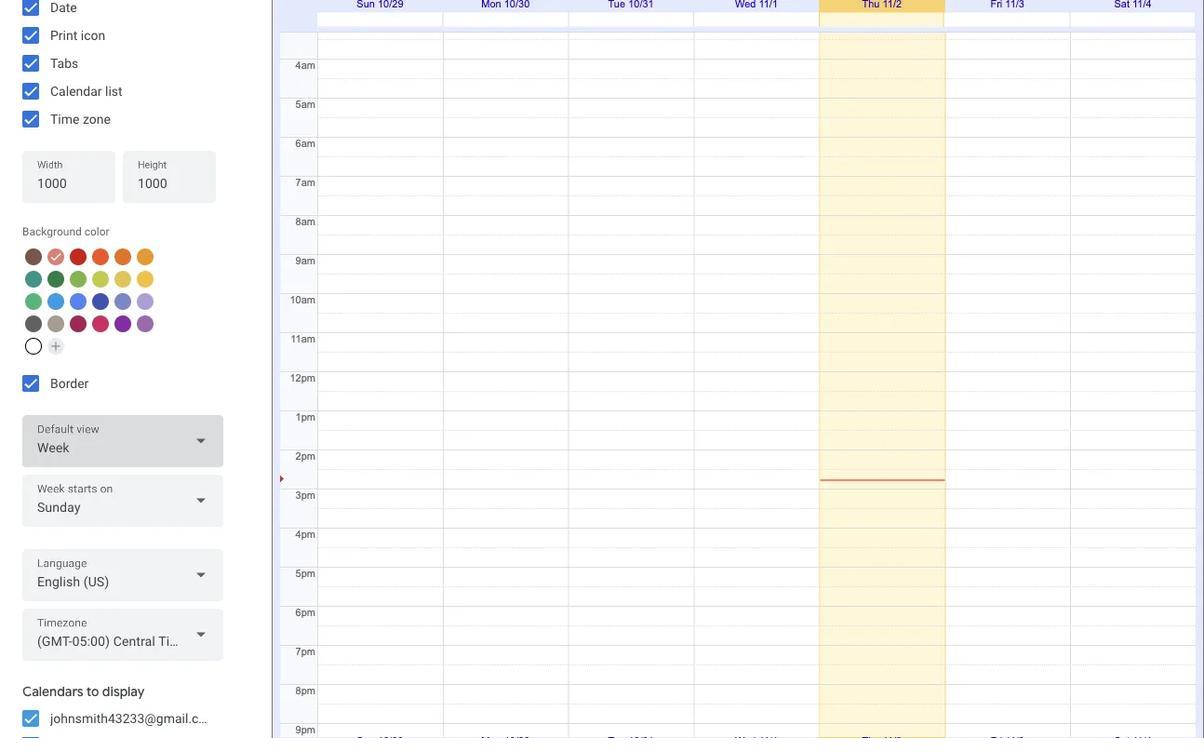 Task type: describe. For each thing, give the bounding box(es) containing it.
date
[[50, 0, 77, 15]]

cobalt menu item
[[70, 294, 87, 311]]

calendars
[[22, 684, 83, 701]]

radicchio menu item
[[70, 316, 87, 333]]

zone
[[83, 112, 111, 127]]

color
[[84, 226, 110, 239]]

add custom color menu item
[[47, 338, 64, 355]]

border
[[50, 376, 89, 392]]

tomato menu item
[[70, 249, 87, 266]]

display
[[102, 684, 145, 701]]

background color
[[22, 226, 110, 239]]

banana menu item
[[137, 271, 154, 288]]

grape menu item
[[115, 316, 131, 333]]

eucalyptus menu item
[[25, 271, 42, 288]]

sage menu item
[[25, 294, 42, 311]]

list
[[105, 84, 123, 99]]

graphite menu item
[[25, 316, 42, 333]]

mango menu item
[[137, 249, 154, 266]]

background
[[22, 226, 82, 239]]

basil menu item
[[47, 271, 64, 288]]

to
[[86, 684, 99, 701]]

citron menu item
[[115, 271, 131, 288]]

calendars to display
[[22, 684, 145, 701]]

tangerine menu item
[[92, 249, 109, 266]]

wisteria menu item
[[137, 294, 154, 311]]

blueberry menu item
[[92, 294, 109, 311]]



Task type: locate. For each thing, give the bounding box(es) containing it.
icon
[[81, 28, 105, 43]]

time
[[50, 112, 80, 127]]

pumpkin menu item
[[115, 249, 131, 266]]

johnsmith43233@gmail.com
[[50, 711, 218, 727]]

tabs
[[50, 56, 78, 71]]

print icon
[[50, 28, 105, 43]]

flamingo menu item
[[47, 249, 64, 266]]

lavender menu item
[[115, 294, 131, 311]]

calendar list
[[50, 84, 123, 99]]

None number field
[[37, 171, 101, 197], [138, 171, 201, 197], [37, 171, 101, 197], [138, 171, 201, 197]]

calendar color menu item
[[25, 338, 42, 355]]

cocoa menu item
[[25, 249, 42, 266]]

time zone
[[50, 112, 111, 127]]

amethyst menu item
[[137, 316, 154, 333]]

None field
[[22, 416, 223, 468], [22, 475, 223, 527], [22, 550, 223, 602], [22, 609, 223, 662], [22, 416, 223, 468], [22, 475, 223, 527], [22, 550, 223, 602], [22, 609, 223, 662]]

calendar
[[50, 84, 102, 99]]

peacock menu item
[[47, 294, 64, 311]]

avocado menu item
[[92, 271, 109, 288]]

cherry blossom menu item
[[92, 316, 109, 333]]

print
[[50, 28, 78, 43]]

pistachio menu item
[[70, 271, 87, 288]]

birch menu item
[[47, 316, 64, 333]]



Task type: vqa. For each thing, say whether or not it's contained in the screenshot.
15 element
no



